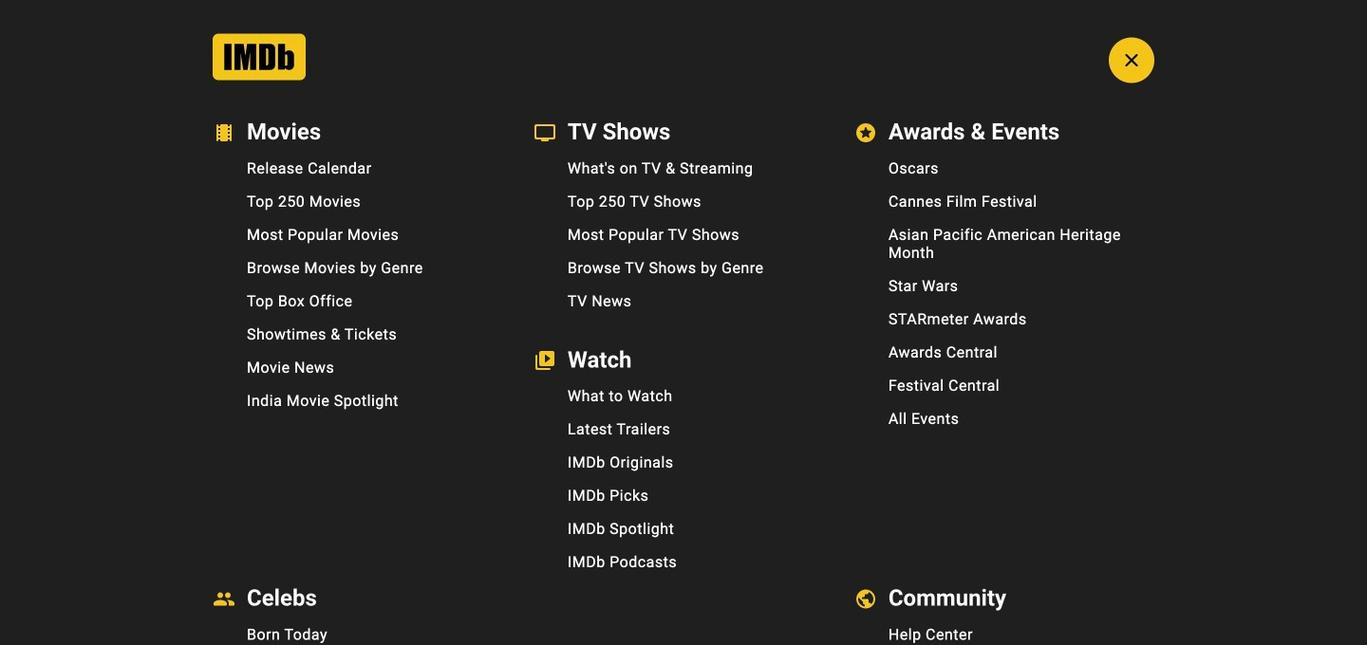 Task type: describe. For each thing, give the bounding box(es) containing it.
arrow drop down image
[[283, 15, 306, 38]]



Task type: locate. For each thing, give the bounding box(es) containing it.
main content
[[0, 53, 1367, 646]]

close navigation drawer image
[[1120, 49, 1143, 71]]

menu
[[197, 152, 518, 417], [518, 152, 839, 318], [839, 152, 1160, 436], [518, 380, 839, 579]]

None search field
[[255, 11, 939, 42]]



Task type: vqa. For each thing, say whether or not it's contained in the screenshot.
"Close Navigation Drawer" icon
yes



